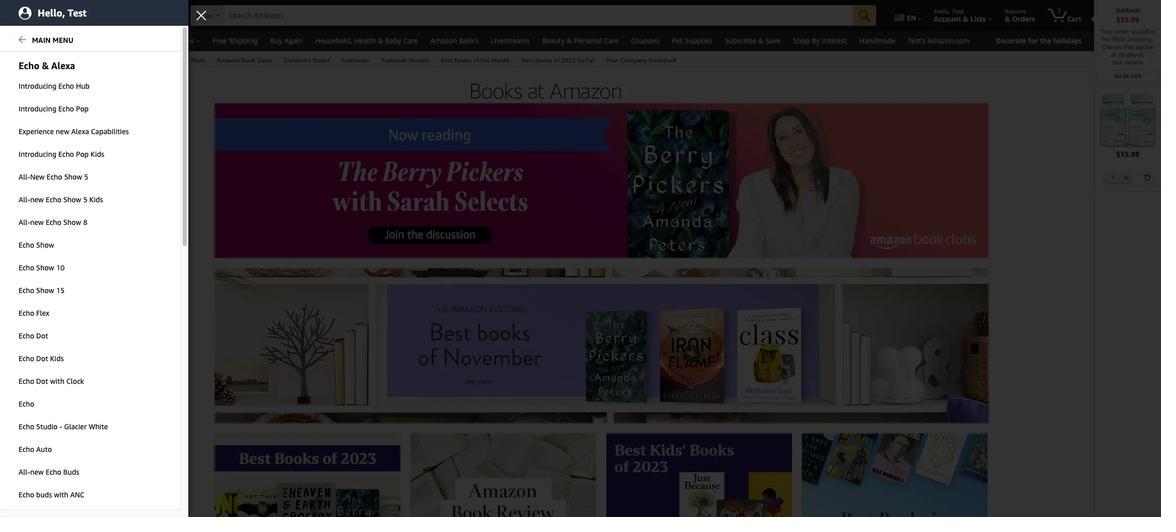 Task type: vqa. For each thing, say whether or not it's contained in the screenshot.
bottommost with
yes



Task type: describe. For each thing, give the bounding box(es) containing it.
review
[[55, 264, 75, 271]]

baby
[[385, 36, 401, 45]]

experience new alexa capabilities
[[19, 127, 129, 136]]

book inside amazon books on twitter book club picks
[[14, 292, 29, 299]]

option
[[1136, 43, 1154, 51]]

alexa
[[51, 60, 75, 71]]

shop
[[793, 36, 810, 45]]

livestreams
[[491, 36, 530, 45]]

so inside "link"
[[577, 56, 584, 64]]

flex
[[36, 309, 49, 317]]

beauty
[[542, 36, 565, 45]]

coupons
[[631, 36, 660, 45]]

all-new echo show 8 link
[[0, 212, 181, 233]]

pop for introducing echo pop kids
[[76, 150, 89, 158]]

introducing echo hub
[[19, 82, 90, 90]]

last 30 days link
[[9, 483, 50, 491]]

advanced search
[[42, 56, 90, 64]]

shop by interest
[[793, 36, 847, 45]]

all-new echo buds link
[[0, 461, 181, 483]]

best books of november image
[[215, 268, 989, 423]]

amazon book review image
[[411, 434, 596, 517]]

free shipping
[[213, 36, 258, 45]]

in right popular
[[36, 105, 42, 113]]

$35.99 inside subtotal $35.99
[[1116, 15, 1140, 24]]

2023 inside best books of 2023 so far "link"
[[561, 56, 576, 64]]

2 vertical spatial new
[[9, 468, 24, 477]]

15
[[56, 286, 65, 295]]

Books search field
[[190, 5, 876, 27]]

dot for with
[[36, 377, 48, 386]]

prime reading eligible link
[[9, 448, 94, 459]]

echo link
[[0, 393, 181, 415]]

en
[[907, 13, 916, 22]]

your for your order qualifies for free shipping. choose this option at checkout. see details
[[1101, 27, 1113, 35]]

anc
[[70, 490, 84, 499]]

hispanic and latino stories link
[[14, 126, 90, 133]]

month for best books of the month best books of 2023 so far celebrity picks books by black writers
[[65, 172, 82, 180]]

popular in books
[[9, 105, 64, 113]]

delivering to los angeles 90005 update location
[[83, 7, 174, 23]]

your for your company bookshelf
[[606, 56, 619, 64]]

main menu
[[32, 36, 73, 44]]

1 vertical spatial $35.99
[[1116, 149, 1140, 158]]

& for account & lists
[[963, 14, 969, 23]]

1 horizontal spatial best books of the month link
[[435, 52, 516, 68]]

0 vertical spatial new
[[30, 172, 45, 181]]

see details link
[[1100, 58, 1156, 66]]

last 90 days link
[[9, 495, 50, 504]]

start a new series link
[[14, 311, 66, 318]]

0 vertical spatial the
[[1040, 36, 1051, 45]]

at
[[1111, 51, 1117, 58]]

book for clubs
[[241, 56, 255, 64]]

prime
[[20, 450, 39, 458]]

celebrity picks link
[[14, 191, 55, 198]]

black
[[42, 200, 57, 207]]

of for best books of the month
[[473, 56, 479, 64]]

& for kindle & audible
[[32, 381, 37, 389]]

delete image
[[1144, 174, 1151, 180]]

all-new echo buds
[[19, 468, 79, 476]]

all- for all-new echo show 5 kids
[[19, 195, 30, 204]]

amazon for amazon book review blog
[[14, 264, 37, 271]]

best books in top categories image
[[802, 434, 988, 517]]

search
[[71, 56, 90, 64]]

echo show 10
[[19, 263, 65, 272]]

& right sellers
[[185, 56, 189, 64]]

handmade link
[[853, 34, 902, 48]]

1 vertical spatial kids
[[89, 195, 103, 204]]

best for best books of the month
[[441, 56, 453, 64]]

best sellers & more
[[151, 56, 205, 64]]

advanced
[[42, 56, 70, 64]]

location
[[110, 14, 137, 23]]

0 horizontal spatial hello,
[[38, 7, 65, 18]]

all-new echo show 8
[[19, 218, 87, 227]]

main
[[32, 36, 51, 44]]

introducing for introducing echo hub
[[19, 82, 56, 90]]

1 vertical spatial more
[[9, 244, 25, 251]]

bookshelf
[[649, 56, 677, 64]]

read with pride link
[[14, 219, 58, 226]]

returns & orders
[[1005, 7, 1035, 23]]

1 vertical spatial textbook rentals
[[14, 356, 62, 363]]

buds
[[63, 468, 79, 476]]

the for best books of the month
[[481, 56, 490, 64]]

account
[[934, 14, 961, 23]]

new for all-new echo show 5 kids
[[30, 195, 44, 204]]

0 vertical spatial cart
[[1067, 14, 1082, 23]]

in inside hispanic and latino stories books in spanish back to school books children's books
[[33, 135, 38, 142]]

dot for kids
[[36, 354, 48, 363]]

back to school books link
[[14, 145, 75, 152]]

all- for all-new echo show 5
[[19, 172, 30, 181]]

with inside read with pride deals in books
[[31, 219, 42, 226]]

amazon for amazon book clubs
[[217, 56, 240, 64]]

5 for all-new echo show 5 kids
[[83, 195, 87, 204]]

best kids' books of 2023 image
[[606, 434, 792, 517]]

deals in books link
[[14, 228, 56, 235]]

for inside your order qualifies for free shipping. choose this option at checkout. see details
[[1102, 35, 1110, 43]]

amazon basics link
[[424, 34, 485, 48]]

children's books
[[284, 56, 330, 64]]

read
[[14, 219, 29, 226]]

health
[[354, 36, 376, 45]]

echo buds with anc link
[[0, 484, 181, 506]]

amazon books on twitter book club picks
[[14, 283, 85, 299]]

with for buds
[[54, 490, 68, 499]]

1 last from the top
[[9, 483, 23, 491]]

pet supplies
[[672, 36, 713, 45]]

blog
[[77, 264, 89, 271]]

sellers
[[165, 56, 183, 64]]

children's inside hispanic and latino stories books in spanish back to school books children's books
[[14, 154, 42, 161]]

echo dot kids link
[[0, 348, 181, 370]]

a
[[29, 311, 33, 318]]

echo show 15 link
[[0, 280, 181, 301]]

amazon inside amazon books on twitter book club picks
[[14, 283, 37, 290]]

0 horizontal spatial hello, test
[[38, 7, 87, 18]]

books inside read with pride deals in books
[[39, 228, 56, 235]]

new for all-new echo show 8
[[30, 218, 44, 227]]

go to cart link
[[1098, 71, 1158, 81]]

echo inside 'link'
[[19, 241, 34, 249]]

holiday deals link
[[39, 34, 96, 48]]

show inside 'link'
[[36, 241, 54, 249]]

your order qualifies for free shipping. choose this option at checkout. see details
[[1101, 27, 1155, 66]]

10
[[56, 263, 65, 272]]

household, health & baby care link
[[309, 34, 424, 48]]

2 vertical spatial kids
[[50, 354, 64, 363]]

1 horizontal spatial cart
[[1131, 72, 1142, 79]]

echo & alexa
[[19, 60, 75, 71]]

0 horizontal spatial best books of 2023 so far link
[[14, 182, 88, 189]]

to for delivering to los angeles 90005 update location
[[113, 7, 119, 15]]

introducing echo pop
[[19, 104, 89, 113]]

hello, test inside navigation navigation
[[934, 7, 964, 15]]

this
[[1124, 43, 1134, 51]]

and
[[40, 126, 50, 133]]

pop for introducing echo pop
[[76, 104, 89, 113]]

your company bookshelf
[[606, 56, 677, 64]]

household, health & baby care
[[315, 36, 418, 45]]

echo
[[19, 60, 39, 71]]

personal
[[574, 36, 602, 45]]

0 horizontal spatial textbooks
[[9, 335, 42, 343]]

pet
[[672, 36, 683, 45]]

1 vertical spatial textbook rentals link
[[14, 356, 62, 363]]

kindle for kindle ebooks
[[14, 402, 32, 409]]

2 last from the top
[[9, 495, 23, 504]]

books inside books link
[[13, 56, 31, 64]]

all button
[[8, 31, 38, 51]]

90005
[[156, 7, 174, 15]]

echo dot link
[[0, 325, 181, 347]]

echo auto link
[[0, 439, 181, 460]]



Task type: locate. For each thing, give the bounding box(es) containing it.
2023 down all-new echo show 5
[[54, 182, 68, 189]]

1 vertical spatial so
[[70, 182, 77, 189]]

1 horizontal spatial far
[[586, 56, 595, 64]]

test up 'holiday deals'
[[68, 7, 87, 18]]

0 vertical spatial to
[[113, 7, 119, 15]]

of up celebrity picks link
[[47, 172, 53, 180]]

for right the decorate
[[1028, 36, 1038, 45]]

1 horizontal spatial more
[[191, 56, 205, 64]]

alexa
[[71, 127, 89, 136]]

the for best books of the month best books of 2023 so far celebrity picks books by black writers
[[54, 172, 63, 180]]

kindle up kindle ebooks link
[[9, 381, 30, 389]]

1 vertical spatial far
[[79, 182, 88, 189]]

& for subscribe & save
[[758, 36, 764, 45]]

hello, test up amazon.com
[[934, 7, 964, 15]]

so inside the best books of the month best books of 2023 so far celebrity picks books by black writers
[[70, 182, 77, 189]]

month down introducing echo pop kids
[[65, 172, 82, 180]]

0 horizontal spatial the
[[54, 172, 63, 180]]

decorate for the holidays
[[996, 36, 1082, 45]]

dot down echo dot kids
[[36, 377, 48, 386]]

book left club
[[14, 292, 29, 299]]

all- up '30'
[[19, 468, 30, 476]]

test
[[68, 7, 87, 18], [952, 7, 964, 15], [908, 36, 921, 45]]

1 vertical spatial 5
[[83, 195, 87, 204]]

1 vertical spatial 2023
[[54, 182, 68, 189]]

children's down back
[[14, 154, 42, 161]]

kindle & audible
[[9, 381, 63, 389]]

in inside read with pride deals in books
[[32, 228, 37, 235]]

free
[[213, 36, 227, 45]]

the left holidays
[[1040, 36, 1051, 45]]

& left orders on the top right of page
[[1005, 14, 1010, 23]]

children's books link down "again"
[[278, 52, 335, 68]]

-
[[59, 422, 62, 431]]

0 horizontal spatial rentals
[[41, 356, 62, 363]]

0 horizontal spatial month
[[65, 172, 82, 180]]

writers
[[59, 200, 78, 207]]

0 vertical spatial textbook rentals
[[381, 56, 430, 64]]

1 vertical spatial book
[[39, 264, 53, 271]]

1 vertical spatial cart
[[1131, 72, 1142, 79]]

0 vertical spatial best books of 2023 so far link
[[516, 52, 600, 68]]

best books of 2023 so far link
[[516, 52, 600, 68], [14, 182, 88, 189]]

1 vertical spatial to
[[1124, 72, 1129, 79]]

echo dot
[[19, 331, 48, 340]]

books inside amazon books on twitter book club picks
[[39, 283, 56, 290]]

2 care from the left
[[604, 36, 619, 45]]

kids down 'experience new alexa capabilities' link
[[91, 150, 104, 158]]

update
[[83, 14, 108, 23]]

to down 'books in spanish' link at the top of page
[[30, 145, 35, 152]]

& for beauty & personal care
[[567, 36, 572, 45]]

1 horizontal spatial deals
[[72, 36, 90, 45]]

1 vertical spatial best books of 2023 so far link
[[14, 182, 88, 189]]

1 horizontal spatial textbook
[[381, 56, 407, 64]]

picks inside the best books of the month best books of 2023 so far celebrity picks books by black writers
[[41, 191, 55, 198]]

textbook rentals down echo dot
[[14, 356, 62, 363]]

more
[[191, 56, 205, 64], [9, 244, 25, 251]]

0 horizontal spatial children's books link
[[14, 154, 61, 161]]

0 horizontal spatial textbook rentals
[[14, 356, 62, 363]]

0 vertical spatial pop
[[76, 104, 89, 113]]

1 vertical spatial best books of the month link
[[14, 172, 82, 180]]

coming
[[9, 507, 35, 516]]

best books of the month link up celebrity picks link
[[14, 172, 82, 180]]

textbook rentals
[[381, 56, 430, 64], [14, 356, 62, 363]]

month down livestreams link
[[492, 56, 510, 64]]

to inside hispanic and latino stories books in spanish back to school books children's books
[[30, 145, 35, 152]]

your
[[1101, 27, 1113, 35], [606, 56, 619, 64]]

1 days from the top
[[35, 483, 50, 491]]

0 vertical spatial kids
[[91, 150, 104, 158]]

with left clock
[[50, 377, 64, 386]]

experience
[[19, 127, 54, 136]]

twitter
[[66, 283, 85, 290]]

save
[[766, 36, 781, 45]]

textbook rentals link inside navigation navigation
[[375, 52, 435, 68]]

beauty & personal care link
[[536, 34, 625, 48]]

0 horizontal spatial to
[[30, 145, 35, 152]]

children's down "again"
[[284, 56, 311, 64]]

textbook rentals link down baby
[[375, 52, 435, 68]]

0 horizontal spatial 1
[[1057, 6, 1062, 16]]

pop down the alexa
[[76, 150, 89, 158]]

2 introducing from the top
[[19, 104, 56, 113]]

far up all-new echo show 5 kids
[[79, 182, 88, 189]]

your company bookshelf link
[[600, 52, 682, 68]]

30
[[25, 483, 33, 491]]

1 up holidays
[[1057, 6, 1062, 16]]

echo flex
[[19, 309, 49, 317]]

0 vertical spatial far
[[586, 56, 595, 64]]

5 for all-new echo show 5
[[84, 172, 88, 181]]

best books of 2023 so far link down all-new echo show 5
[[14, 182, 88, 189]]

checkbox image
[[9, 450, 18, 458]]

far down 'personal'
[[586, 56, 595, 64]]

1 vertical spatial dot
[[36, 354, 48, 363]]

0 horizontal spatial test
[[68, 7, 87, 18]]

coq10 600mg softgels | high absorption coq10 ubiquinol supplement | reduced form enhanced with vitamin e &amp; omega 3 6 9 | antioxidant powerhouse good for health | 120 softgels image
[[1100, 92, 1156, 149]]

0 vertical spatial textbooks
[[341, 56, 370, 64]]

subtotal $35.99
[[1116, 6, 1140, 24]]

with inside echo dot with clock link
[[50, 377, 64, 386]]

cart up holidays
[[1067, 14, 1082, 23]]

echo studio - glacier white
[[19, 422, 108, 431]]

3 all- from the top
[[19, 218, 30, 227]]

of inside "link"
[[554, 56, 560, 64]]

1 vertical spatial with
[[50, 377, 64, 386]]

1 horizontal spatial 1
[[1111, 174, 1115, 180]]

's
[[921, 36, 926, 45]]

2 days from the top
[[35, 495, 50, 504]]

0 vertical spatial picks
[[41, 191, 55, 198]]

2 vertical spatial the
[[54, 172, 63, 180]]

echo show
[[19, 241, 54, 249]]

best books of 2023 so far link down the beauty
[[516, 52, 600, 68]]

hello, test link
[[0, 0, 188, 26]]

deals inside holiday deals link
[[72, 36, 90, 45]]

picks up the black
[[41, 191, 55, 198]]

1 dot from the top
[[36, 331, 48, 340]]

2 horizontal spatial to
[[1124, 72, 1129, 79]]

0 horizontal spatial more
[[9, 244, 25, 251]]

& left save
[[758, 36, 764, 45]]

rentals inside navigation navigation
[[409, 56, 430, 64]]

of for best books of 2023 so far
[[554, 56, 560, 64]]

kindle for kindle & audible
[[9, 381, 30, 389]]

to inside delivering to los angeles 90005 update location
[[113, 7, 119, 15]]

& inside returns & orders
[[1005, 14, 1010, 23]]

1 vertical spatial textbooks
[[9, 335, 42, 343]]

new for experience new alexa capabilities
[[56, 127, 69, 136]]

so up all-new echo show 5 kids
[[70, 182, 77, 189]]

books inside books search field
[[196, 12, 213, 20]]

children's books link
[[278, 52, 335, 68], [14, 154, 61, 161]]

with inside echo buds with anc link
[[54, 490, 68, 499]]

hello, test up menu
[[38, 7, 87, 18]]

test down en
[[908, 36, 921, 45]]

0 vertical spatial kindle
[[9, 381, 30, 389]]

echo dot with clock
[[19, 377, 84, 386]]

advanced search link
[[37, 52, 96, 68]]

0 vertical spatial more
[[191, 56, 205, 64]]

cart down the details
[[1131, 72, 1142, 79]]

echo
[[58, 82, 74, 90], [58, 104, 74, 113], [58, 150, 74, 158], [47, 172, 62, 181], [46, 195, 61, 204], [46, 218, 61, 227], [19, 241, 34, 249], [19, 263, 34, 272], [19, 286, 34, 295], [19, 309, 34, 317], [19, 331, 34, 340], [19, 354, 34, 363], [19, 377, 34, 386], [19, 399, 34, 408], [19, 422, 34, 431], [19, 445, 34, 454], [46, 468, 61, 476], [19, 490, 34, 499]]

month inside the best books of the month best books of 2023 so far celebrity picks books by black writers
[[65, 172, 82, 180]]

1 vertical spatial the
[[481, 56, 490, 64]]

buy again
[[270, 36, 303, 45]]

0 vertical spatial 1
[[1057, 6, 1062, 16]]

books by black writers link
[[14, 200, 78, 207]]

of down 'basics'
[[473, 56, 479, 64]]

book club picks link
[[14, 292, 60, 299]]

1 horizontal spatial hello,
[[934, 7, 951, 15]]

of
[[473, 56, 479, 64], [554, 56, 560, 64], [47, 172, 53, 180], [47, 182, 53, 189]]

2 vertical spatial to
[[30, 145, 35, 152]]

care right 'personal'
[[604, 36, 619, 45]]

1 horizontal spatial to
[[113, 7, 119, 15]]

month for best books of the month
[[492, 56, 510, 64]]

now reading. bright young women with sarah selects. join the discussion. image
[[215, 103, 989, 258]]

prime reading eligible
[[20, 450, 94, 458]]

0 vertical spatial textbook rentals link
[[375, 52, 435, 68]]

books%20at%20amazon image
[[330, 75, 764, 103]]

best books of 2023 image
[[215, 434, 401, 517]]

5 right writers
[[83, 195, 87, 204]]

0 vertical spatial last
[[9, 483, 23, 491]]

new
[[56, 127, 69, 136], [30, 195, 44, 204], [30, 218, 44, 227], [30, 468, 44, 476]]

& right the beauty
[[567, 36, 572, 45]]

0 vertical spatial children's books link
[[278, 52, 335, 68]]

studio
[[36, 422, 58, 431]]

dropdown image
[[1124, 175, 1129, 179]]

1 vertical spatial month
[[65, 172, 82, 180]]

the inside the best books of the month best books of 2023 so far celebrity picks books by black writers
[[54, 172, 63, 180]]

1 horizontal spatial textbooks
[[341, 56, 370, 64]]

all- up deals in books link
[[19, 218, 30, 227]]

dot inside echo dot with clock link
[[36, 377, 48, 386]]

all- left by
[[19, 195, 30, 204]]

2 vertical spatial introducing
[[19, 150, 56, 158]]

pride
[[44, 219, 58, 226]]

1 vertical spatial 1
[[1111, 174, 1115, 180]]

2023 inside the best books of the month best books of 2023 so far celebrity picks books by black writers
[[54, 182, 68, 189]]

dot down start a new series
[[36, 331, 48, 340]]

all- for all-new echo show 8
[[19, 218, 30, 227]]

1 vertical spatial deals
[[14, 228, 30, 235]]

book left 10 in the bottom left of the page
[[39, 264, 53, 271]]

textbook down echo dot
[[14, 356, 39, 363]]

rentals up the "echo dot with clock"
[[41, 356, 62, 363]]

book left clubs
[[241, 56, 255, 64]]

2 vertical spatial dot
[[36, 377, 48, 386]]

rentals down the amazon basics link
[[409, 56, 430, 64]]

0 vertical spatial textbook
[[381, 56, 407, 64]]

qualifies
[[1132, 27, 1155, 35]]

introducing up and
[[19, 104, 56, 113]]

last 30 days last 90 days coming soon
[[9, 483, 53, 516]]

your inside your order qualifies for free shipping. choose this option at checkout. see details
[[1101, 27, 1113, 35]]

1 vertical spatial pop
[[76, 150, 89, 158]]

1 horizontal spatial so
[[577, 56, 584, 64]]

0 vertical spatial 5
[[84, 172, 88, 181]]

new for all-new echo buds
[[30, 468, 44, 476]]

orders
[[1012, 14, 1035, 23]]

1 vertical spatial picks
[[45, 292, 60, 299]]

white
[[89, 422, 108, 431]]

pet supplies link
[[666, 34, 719, 48]]

1 vertical spatial children's books link
[[14, 154, 61, 161]]

textbook rentals down baby
[[381, 56, 430, 64]]

handmade
[[860, 36, 895, 45]]

amazon down more in books
[[14, 264, 37, 271]]

best for best books of 2023 so far
[[521, 56, 534, 64]]

books in spanish link
[[14, 135, 62, 142]]

1 vertical spatial new
[[34, 311, 47, 318]]

2 all- from the top
[[19, 195, 30, 204]]

1 vertical spatial kindle
[[14, 402, 32, 409]]

picks inside amazon books on twitter book club picks
[[45, 292, 60, 299]]

2 dot from the top
[[36, 354, 48, 363]]

amazon for amazon basics
[[430, 36, 457, 45]]

the down introducing echo pop kids
[[54, 172, 63, 180]]

details
[[1125, 58, 1143, 66]]

1 horizontal spatial for
[[1102, 35, 1110, 43]]

0 horizontal spatial for
[[1028, 36, 1038, 45]]

0 vertical spatial rentals
[[409, 56, 430, 64]]

1 horizontal spatial children's books link
[[278, 52, 335, 68]]

amazon down the free shipping link
[[217, 56, 240, 64]]

series
[[49, 311, 66, 318]]

textbook rentals inside "link"
[[381, 56, 430, 64]]

shipping.
[[1127, 35, 1154, 43]]

amazon
[[430, 36, 457, 45], [217, 56, 240, 64], [14, 264, 37, 271], [14, 283, 37, 290]]

0 horizontal spatial your
[[606, 56, 619, 64]]

0 horizontal spatial 2023
[[54, 182, 68, 189]]

1 left dropdown 'icon' at right top
[[1111, 174, 1115, 180]]

2 pop from the top
[[76, 150, 89, 158]]

& left lists
[[963, 14, 969, 23]]

cart
[[1067, 14, 1082, 23], [1131, 72, 1142, 79]]

2 horizontal spatial test
[[952, 7, 964, 15]]

1 horizontal spatial children's
[[284, 56, 311, 64]]

$35.99 up dropdown 'icon' at right top
[[1116, 149, 1140, 158]]

household,
[[315, 36, 352, 45]]

coupons link
[[625, 34, 666, 48]]

of down all-new echo show 5
[[47, 182, 53, 189]]

book inside amazon book clubs link
[[241, 56, 255, 64]]

kids down all-new echo show 5 link
[[89, 195, 103, 204]]

best for best sellers & more
[[151, 56, 163, 64]]

0 vertical spatial dot
[[36, 331, 48, 340]]

read with pride deals in books
[[14, 219, 58, 235]]

again
[[284, 36, 303, 45]]

none submit inside books search field
[[853, 5, 876, 26]]

new right a
[[34, 311, 47, 318]]

care right baby
[[403, 36, 418, 45]]

0 horizontal spatial children's
[[14, 154, 42, 161]]

with for dot
[[50, 377, 64, 386]]

1 vertical spatial introducing
[[19, 104, 56, 113]]

amazon book clubs link
[[211, 52, 278, 68]]

your left company
[[606, 56, 619, 64]]

best books of the month best books of 2023 so far celebrity picks books by black writers
[[14, 172, 88, 207]]

& right echo
[[42, 60, 49, 71]]

pop up stories
[[76, 104, 89, 113]]

0 vertical spatial introducing
[[19, 82, 56, 90]]

introducing for introducing echo pop kids
[[19, 150, 56, 158]]

new up celebrity picks link
[[30, 172, 45, 181]]

0 horizontal spatial cart
[[1067, 14, 1082, 23]]

books
[[196, 12, 213, 20], [13, 56, 31, 64], [313, 56, 330, 64], [455, 56, 472, 64], [535, 56, 552, 64], [44, 105, 64, 113], [14, 135, 32, 142], [57, 145, 75, 152], [44, 154, 61, 161], [29, 172, 46, 180], [29, 182, 46, 189], [14, 200, 32, 207], [39, 228, 56, 235], [35, 244, 56, 251], [39, 283, 56, 290]]

introducing echo hub link
[[0, 75, 181, 97]]

more down deals in books link
[[9, 244, 25, 251]]

3 dot from the top
[[36, 377, 48, 386]]

1 vertical spatial your
[[606, 56, 619, 64]]

$35.99 down subtotal
[[1116, 15, 1140, 24]]

more right sellers
[[191, 56, 205, 64]]

book for review
[[39, 264, 53, 271]]

days right '30'
[[35, 483, 50, 491]]

new down checkbox "icon"
[[9, 468, 24, 477]]

& for echo & alexa
[[42, 60, 49, 71]]

children's books link down back to school books 'link'
[[14, 154, 61, 161]]

introducing down echo
[[19, 82, 56, 90]]

kindle ebooks link
[[14, 402, 54, 409]]

in down deals in books link
[[27, 244, 33, 251]]

textbooks inside navigation navigation
[[341, 56, 370, 64]]

last left '30'
[[9, 483, 23, 491]]

1 vertical spatial rentals
[[41, 356, 62, 363]]

your left order
[[1101, 27, 1113, 35]]

0 horizontal spatial so
[[70, 182, 77, 189]]

glacier
[[64, 422, 87, 431]]

to right go
[[1124, 72, 1129, 79]]

dot down echo dot
[[36, 354, 48, 363]]

0 vertical spatial days
[[35, 483, 50, 491]]

echo flex link
[[0, 302, 181, 324]]

to left los
[[113, 7, 119, 15]]

0 vertical spatial $35.99
[[1116, 15, 1140, 24]]

with left anc
[[54, 490, 68, 499]]

navigation navigation
[[0, 0, 1161, 517]]

echo dot with clock link
[[0, 371, 181, 392]]

in down read with pride link
[[32, 228, 37, 235]]

with up deals in books link
[[31, 219, 42, 226]]

all- for all-new echo buds
[[19, 468, 30, 476]]

amazon up club
[[14, 283, 37, 290]]

echo show link
[[0, 234, 181, 256]]

choose
[[1102, 43, 1122, 51]]

textbook rentals link down echo dot
[[14, 356, 62, 363]]

popular
[[9, 105, 34, 113]]

basics
[[459, 36, 479, 45]]

hello, up main menu
[[38, 7, 65, 18]]

amazon image
[[11, 9, 61, 25]]

hello, inside navigation navigation
[[934, 7, 951, 15]]

coming soon link
[[9, 507, 53, 516]]

picks
[[41, 191, 55, 198], [45, 292, 60, 299]]

deals down the read
[[14, 228, 30, 235]]

company
[[621, 56, 647, 64]]

textbook down baby
[[381, 56, 407, 64]]

0 horizontal spatial textbook
[[14, 356, 39, 363]]

1 all- from the top
[[19, 172, 30, 181]]

0 vertical spatial deals
[[72, 36, 90, 45]]

Search Amazon text field
[[224, 6, 853, 25]]

amazon book review blog
[[14, 264, 89, 271]]

1 horizontal spatial test
[[908, 36, 921, 45]]

delivering
[[83, 7, 111, 15]]

textbook inside navigation navigation
[[381, 56, 407, 64]]

textbooks up echo dot kids
[[9, 335, 42, 343]]

all- up celebrity
[[19, 172, 30, 181]]

amazon left 'basics'
[[430, 36, 457, 45]]

decorate for the holidays link
[[992, 34, 1086, 47]]

best books of the month link down 'basics'
[[435, 52, 516, 68]]

eligible
[[70, 450, 94, 458]]

start a new series
[[14, 311, 66, 318]]

& left baby
[[378, 36, 383, 45]]

best books of 2023 so far link inside navigation navigation
[[516, 52, 600, 68]]

the
[[1040, 36, 1051, 45], [481, 56, 490, 64], [54, 172, 63, 180]]

hub
[[76, 82, 90, 90]]

2 horizontal spatial the
[[1040, 36, 1051, 45]]

0 horizontal spatial book
[[14, 292, 29, 299]]

1 pop from the top
[[76, 104, 89, 113]]

1 horizontal spatial month
[[492, 56, 510, 64]]

groceries link
[[157, 34, 207, 48]]

0 horizontal spatial best books of the month link
[[14, 172, 82, 180]]

1 introducing from the top
[[19, 82, 56, 90]]

far inside the best books of the month best books of 2023 so far celebrity picks books by black writers
[[79, 182, 88, 189]]

to for go to cart
[[1124, 72, 1129, 79]]

all-new echo show 5 link
[[0, 166, 181, 188]]

month inside navigation navigation
[[492, 56, 510, 64]]

of for best books of the month best books of 2023 so far celebrity picks books by black writers
[[47, 172, 53, 180]]

deals inside read with pride deals in books
[[14, 228, 30, 235]]

1 care from the left
[[403, 36, 418, 45]]

angeles
[[132, 7, 154, 15]]

best inside "link"
[[521, 56, 534, 64]]

introducing for introducing echo pop
[[19, 104, 56, 113]]

the down livestreams link
[[481, 56, 490, 64]]

dot inside echo dot link
[[36, 331, 48, 340]]

0 horizontal spatial care
[[403, 36, 418, 45]]

for left the free
[[1102, 35, 1110, 43]]

children's inside navigation navigation
[[284, 56, 311, 64]]

3 introducing from the top
[[19, 150, 56, 158]]

1 horizontal spatial textbook rentals
[[381, 56, 430, 64]]

& for returns & orders
[[1005, 14, 1010, 23]]

0 vertical spatial with
[[31, 219, 42, 226]]

dot inside the echo dot kids link
[[36, 354, 48, 363]]

by
[[33, 200, 40, 207]]

None submit
[[853, 5, 876, 26]]

days
[[35, 483, 50, 491], [35, 495, 50, 504]]

best books of the month
[[441, 56, 510, 64]]

kindle left ebooks
[[14, 402, 32, 409]]

1 horizontal spatial best books of 2023 so far link
[[516, 52, 600, 68]]

far inside "link"
[[586, 56, 595, 64]]

of down the beauty
[[554, 56, 560, 64]]

echo studio - glacier white link
[[0, 416, 181, 438]]

introducing echo pop link
[[0, 98, 181, 120]]

& left the audible
[[32, 381, 37, 389]]

2023 down beauty & personal care link
[[561, 56, 576, 64]]

days up soon
[[35, 495, 50, 504]]

4 all- from the top
[[19, 468, 30, 476]]

all-new echo show 5 kids
[[19, 195, 103, 204]]

more inside navigation navigation
[[191, 56, 205, 64]]

audible
[[38, 381, 63, 389]]

picks down amazon books on twitter link
[[45, 292, 60, 299]]

1 vertical spatial textbook
[[14, 356, 39, 363]]

deals up search at the top left
[[72, 36, 90, 45]]



